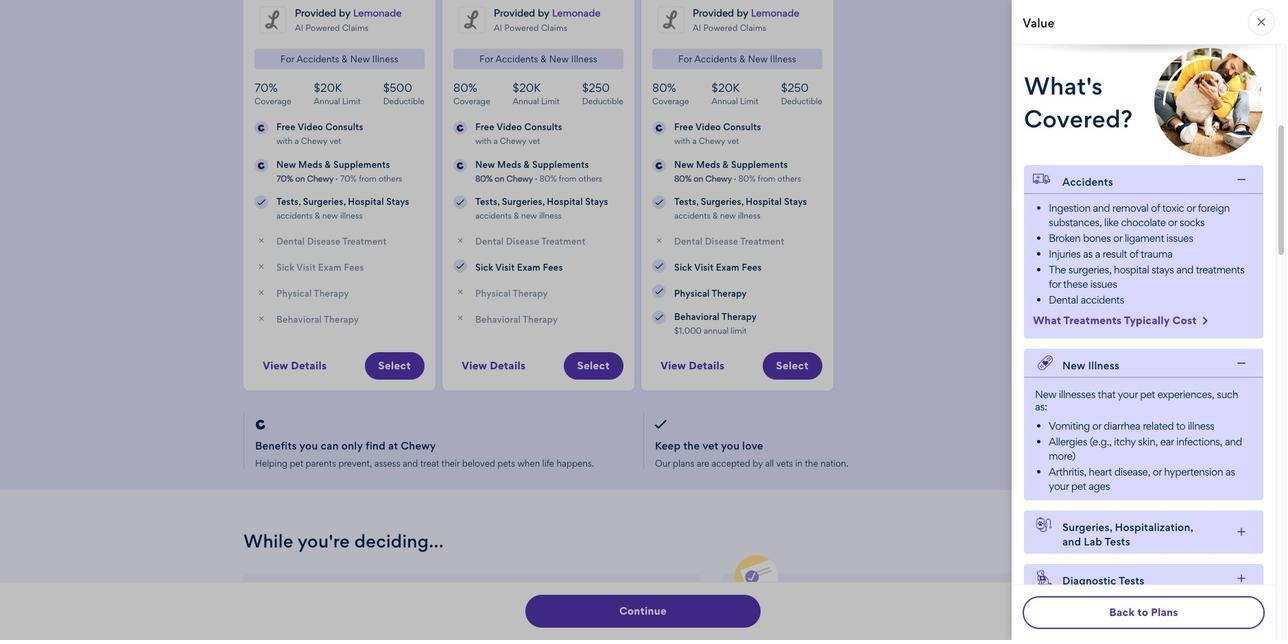 Task type: vqa. For each thing, say whether or not it's contained in the screenshot.
leftmost vet
yes



Task type: locate. For each thing, give the bounding box(es) containing it.
value
[[1023, 16, 1055, 30]]

3 view details button from the left
[[652, 353, 733, 380]]

1 horizontal spatial 80%
[[674, 173, 692, 183]]

as left the a
[[1083, 248, 1093, 261]]

$20k for lemonade insurance logo associated with third view details button from left
[[712, 81, 740, 95]]

3 tests, from the left
[[674, 196, 698, 207]]

1 horizontal spatial sick visit exam fees
[[475, 262, 563, 273]]

free
[[276, 121, 296, 132], [475, 121, 494, 132], [674, 121, 693, 132]]

0 horizontal spatial %
[[269, 81, 278, 95]]

allergies
[[1049, 436, 1087, 449]]

3 for accidents & new illness from the left
[[678, 53, 796, 64]]

chewy-exclusive benefit image
[[254, 158, 268, 172]]

1 horizontal spatial treatment
[[541, 236, 585, 247]]

2 select from the left
[[577, 359, 610, 372]]

0 horizontal spatial your
[[1049, 480, 1069, 493]]

3 provided from the left
[[693, 7, 734, 19]]

behavioral
[[674, 311, 720, 322], [475, 314, 521, 325], [276, 314, 322, 325]]

0 horizontal spatial free video consults
[[276, 121, 363, 132]]

2 $ 250 from the left
[[781, 81, 809, 95]]

500
[[390, 81, 412, 95]]

1 fees from the left
[[344, 262, 364, 273]]

2 horizontal spatial %
[[667, 81, 676, 95]]

view for third view details button from left
[[660, 359, 686, 372]]

2 horizontal spatial lemonade insurance logo image
[[657, 6, 685, 34]]

2 horizontal spatial fees
[[742, 262, 762, 273]]

chewy-exclusive benefit image for lemonade insurance logo associated with third view details button from left
[[652, 121, 666, 135]]

chewy
[[307, 173, 334, 183], [507, 173, 533, 183], [705, 173, 732, 183], [401, 440, 436, 453]]

of
[[1151, 202, 1160, 215], [1129, 248, 1138, 261]]

select for third view details button from left
[[776, 359, 809, 372]]

2 exam from the left
[[517, 262, 540, 273]]

as:
[[1035, 401, 1047, 414]]

1 horizontal spatial view
[[462, 359, 487, 372]]

accidents
[[297, 53, 339, 64], [496, 53, 538, 64], [694, 53, 737, 64]]

new inside new meds & supplements 70% on chewy ·
[[276, 159, 296, 170]]

for for lemonade insurance logo for 2nd view details button from the right
[[479, 53, 493, 64]]

lemonade insurance logo image
[[259, 6, 287, 34], [458, 6, 486, 34], [657, 6, 685, 34]]

new illness image
[[1235, 356, 1248, 370]]

2 details from the left
[[490, 359, 526, 372]]

for accidents & new illness for 2nd view details button from the right
[[479, 53, 597, 64]]

2 horizontal spatial physical
[[674, 288, 710, 299]]

1 treatment from the left
[[342, 236, 387, 247]]

your right that
[[1118, 388, 1138, 401]]

2 lemonade insurance logo image from the left
[[458, 6, 486, 34]]

chewy inside new meds & supplements 70% on chewy ·
[[307, 173, 334, 183]]

to left illness at the right bottom of page
[[1176, 420, 1185, 433]]

included benefit image
[[254, 195, 268, 209], [453, 259, 467, 273], [652, 259, 666, 273], [652, 285, 666, 298], [652, 310, 666, 324], [647, 414, 674, 435]]

consults for chewy-exclusive benefit image related to lemonade insurance logo associated with third view details button from right
[[325, 121, 363, 132]]

1 horizontal spatial fees
[[543, 262, 563, 273]]

these
[[1063, 278, 1088, 291]]

2 horizontal spatial illness
[[770, 53, 796, 64]]

2 provided from the left
[[494, 7, 535, 19]]

supplements
[[333, 159, 390, 170], [532, 159, 589, 170], [731, 159, 788, 170]]

0 vertical spatial pet
[[1140, 388, 1155, 401]]

0 horizontal spatial $20k
[[314, 81, 342, 95]]

2 horizontal spatial select button
[[762, 353, 822, 380]]

parents
[[412, 610, 449, 623]]

while
[[243, 530, 293, 552]]

2 meds from the left
[[497, 159, 521, 170]]

disease,
[[1114, 466, 1150, 479]]

vet left 'love'
[[703, 440, 719, 453]]

0 horizontal spatial disease
[[307, 236, 340, 247]]

at
[[388, 440, 398, 453]]

value dialog
[[1012, 0, 1286, 641]]

1 80 % from the left
[[453, 81, 477, 95]]

fees
[[344, 262, 364, 273], [543, 262, 563, 273], [742, 262, 762, 273]]

pet down arthritis,
[[1071, 480, 1086, 493]]

view details button
[[254, 353, 335, 380], [453, 353, 534, 380], [652, 353, 733, 380]]

chewy-exclusive benefit image
[[254, 121, 268, 135], [453, 121, 467, 135], [652, 121, 666, 135], [453, 158, 467, 172], [652, 158, 666, 172]]

for accidents & new illness for third view details button from left
[[678, 53, 796, 64]]

1 horizontal spatial tests,
[[475, 196, 500, 207]]

1 % from the left
[[269, 81, 278, 95]]

3 tests, surgeries, hospital stays from the left
[[674, 196, 807, 207]]

1 · from the left
[[336, 173, 338, 183]]

free video consults for lemonade insurance logo associated with third view details button from left
[[674, 121, 761, 132]]

2 horizontal spatial video
[[695, 121, 721, 132]]

1 exam from the left
[[318, 262, 342, 273]]

dental disease treatment for third view details button from left
[[674, 236, 784, 247]]

0 horizontal spatial view
[[263, 359, 288, 372]]

1 horizontal spatial view details
[[462, 359, 526, 372]]

or up "result"
[[1113, 232, 1122, 245]]

behavioral for 2nd view details button from the right
[[475, 314, 521, 325]]

illnesses
[[1059, 388, 1095, 401]]

2 lemonade from the left
[[552, 7, 601, 19]]

1 by from the left
[[339, 7, 350, 19]]

fees for 2nd view details button from the right
[[543, 262, 563, 273]]

supplements inside new meds & supplements 70% on chewy ·
[[333, 159, 390, 170]]

sick for third view details button from left
[[674, 262, 692, 273]]

lemonade insurance logo image for third view details button from left
[[657, 6, 685, 34]]

0 horizontal spatial provided
[[295, 7, 336, 19]]

3 free from the left
[[674, 121, 693, 132]]

behavioral therapy for third view details button from right
[[276, 314, 359, 325]]

1 horizontal spatial 250
[[787, 81, 809, 95]]

and inside new illnesses that your pet experiences, such as: vomiting or diarrhea related to illness allergies (e.g., itchy skin, ear infections, and more) arthritis, heart disease, or hypertension as your pet ages
[[1225, 436, 1242, 449]]

$ for included benefit icon for lemonade insurance logo for 2nd view details button from the right chewy-exclusive benefit image
[[582, 81, 589, 95]]

3 meds from the left
[[696, 159, 720, 170]]

plans
[[1151, 606, 1178, 619]]

stays for chewy-exclusive benefit image related to lemonade insurance logo associated with third view details button from right
[[386, 196, 409, 207]]

and
[[1093, 202, 1110, 215], [1176, 263, 1193, 276], [1225, 436, 1242, 449]]

0 horizontal spatial select button
[[365, 353, 425, 380]]

0 horizontal spatial supplements
[[333, 159, 390, 170]]

meds inside new meds & supplements 70% on chewy ·
[[298, 159, 323, 170]]

fees for third view details button from left
[[742, 262, 762, 273]]

view for 2nd view details button from the right
[[462, 359, 487, 372]]

2 horizontal spatial for
[[678, 53, 692, 64]]

1 250 from the left
[[589, 81, 610, 95]]

2 treatment from the left
[[541, 236, 585, 247]]

tests, surgeries, hospital stays for 2nd view details button from the right
[[475, 196, 608, 207]]

1 horizontal spatial pet
[[1140, 388, 1155, 401]]

1 horizontal spatial visit
[[495, 262, 515, 273]]

2 tests, surgeries, hospital stays from the left
[[475, 196, 608, 207]]

0 horizontal spatial 250
[[589, 81, 610, 95]]

or down toxic
[[1168, 216, 1177, 229]]

consults for lemonade insurance logo associated with third view details button from left chewy-exclusive benefit image
[[723, 121, 761, 132]]

1 horizontal spatial physical therapy
[[475, 288, 548, 299]]

3 supplements from the left
[[731, 159, 788, 170]]

$20k for lemonade insurance logo associated with third view details button from right
[[314, 81, 342, 95]]

2 horizontal spatial consults
[[723, 121, 761, 132]]

lemonade for lemonade insurance logo associated with third view details button from right
[[353, 7, 402, 19]]

1 horizontal spatial select
[[577, 359, 610, 372]]

1 dental disease treatment from the left
[[276, 236, 387, 247]]

0 horizontal spatial surgeries,
[[303, 196, 346, 207]]

illnesses
[[254, 610, 297, 623]]

details for 2nd view details button from the right
[[490, 359, 526, 372]]

2 $ from the left
[[582, 81, 589, 95]]

illness for third view details button from right
[[372, 53, 398, 64]]

1 horizontal spatial sick
[[475, 262, 493, 273]]

2 horizontal spatial for accidents & new illness
[[678, 53, 796, 64]]

video for lemonade insurance logo associated with third view details button from left chewy-exclusive benefit image
[[695, 121, 721, 132]]

3 hospital from the left
[[746, 196, 782, 207]]

#1
[[337, 610, 350, 623]]

1 select button from the left
[[365, 353, 425, 380]]

2 surgeries, from the left
[[502, 196, 545, 207]]

accidents image
[[1235, 173, 1248, 186]]

1 visit from the left
[[296, 262, 316, 273]]

1 horizontal spatial illness
[[571, 53, 597, 64]]

0 horizontal spatial behavioral therapy
[[276, 314, 359, 325]]

0 horizontal spatial provided by lemonade
[[295, 7, 402, 19]]

0 horizontal spatial select
[[378, 359, 411, 372]]

0 horizontal spatial for accidents & new illness
[[281, 53, 398, 64]]

illness
[[372, 53, 398, 64], [571, 53, 597, 64], [770, 53, 796, 64]]

2 horizontal spatial stays
[[784, 196, 807, 207]]

(e.g.,
[[1090, 436, 1111, 449]]

2 horizontal spatial $20k
[[712, 81, 740, 95]]

% for lemonade insurance logo for 2nd view details button from the right chewy-exclusive benefit image
[[468, 81, 477, 95]]

reason
[[353, 610, 386, 623]]

0 horizontal spatial lemonade
[[353, 7, 402, 19]]

hospital
[[1114, 263, 1149, 276]]

dental
[[276, 236, 305, 247], [475, 236, 504, 247], [674, 236, 703, 247], [1049, 294, 1078, 307]]

2 80% from the left
[[674, 173, 692, 183]]

0 horizontal spatial hospital
[[348, 196, 384, 207]]

1 horizontal spatial on
[[495, 173, 504, 183]]

0 horizontal spatial you
[[299, 440, 318, 453]]

to
[[1176, 420, 1185, 433], [1137, 606, 1148, 619]]

provided for lemonade insurance logo associated with third view details button from left
[[693, 7, 734, 19]]

1 horizontal spatial details
[[490, 359, 526, 372]]

substances,
[[1049, 216, 1102, 229]]

view details
[[263, 359, 327, 372], [462, 359, 526, 372], [660, 359, 725, 372]]

dental for third view details button from left
[[674, 236, 703, 247]]

sick visit exam fees
[[276, 262, 364, 273], [475, 262, 563, 273], [674, 262, 762, 273]]

removal
[[1112, 202, 1149, 215]]

select button for third view details button from right
[[365, 353, 425, 380]]

view for third view details button from right
[[263, 359, 288, 372]]

1 view details from the left
[[263, 359, 327, 372]]

1 horizontal spatial your
[[1118, 388, 1138, 401]]

2 $20k from the left
[[513, 81, 541, 95]]

issues
[[1166, 232, 1193, 245], [1090, 278, 1117, 291]]

issues up accidents
[[1090, 278, 1117, 291]]

3 free video consults from the left
[[674, 121, 761, 132]]

3 by from the left
[[737, 7, 748, 19]]

video
[[298, 121, 323, 132], [497, 121, 522, 132], [695, 121, 721, 132]]

3 dental disease treatment from the left
[[674, 236, 784, 247]]

accidents for lemonade insurance logo associated with third view details button from right
[[297, 53, 339, 64]]

pet up related
[[1140, 388, 1155, 401]]

0 horizontal spatial 80
[[453, 81, 468, 95]]

3 $20k from the left
[[712, 81, 740, 95]]

1 horizontal spatial as
[[1225, 466, 1235, 479]]

2 hospital from the left
[[547, 196, 583, 207]]

0 horizontal spatial tests, surgeries, hospital stays
[[276, 196, 409, 207]]

included benefit image for lemonade insurance logo for 2nd view details button from the right chewy-exclusive benefit image
[[453, 195, 467, 209]]

&
[[342, 53, 348, 64], [541, 53, 547, 64], [740, 53, 746, 64], [325, 159, 331, 170], [524, 159, 530, 170], [723, 159, 729, 170]]

vet right seek
[[478, 610, 494, 623]]

physical therapy for third view details button from right
[[276, 288, 349, 299]]

0 horizontal spatial vet
[[478, 610, 494, 623]]

2 free from the left
[[475, 121, 494, 132]]

bones
[[1083, 232, 1111, 245]]

included benefit image
[[453, 195, 467, 209], [652, 195, 666, 209]]

included benefit image for lemonade insurance logo associated with third view details button from left chewy-exclusive benefit image
[[652, 195, 666, 209]]

1 horizontal spatial tests, surgeries, hospital stays
[[475, 196, 608, 207]]

3 fees from the left
[[742, 262, 762, 273]]

3 exam from the left
[[716, 262, 739, 273]]

and right infections,
[[1225, 436, 1242, 449]]

2 sick visit exam fees from the left
[[475, 262, 563, 273]]

1 view from the left
[[263, 359, 288, 372]]

1 tests, from the left
[[276, 196, 301, 207]]

sick for 2nd view details button from the right
[[475, 262, 493, 273]]

0 horizontal spatial free
[[276, 121, 296, 132]]

0 horizontal spatial sick visit exam fees
[[276, 262, 364, 273]]

exam
[[318, 262, 342, 273], [517, 262, 540, 273], [716, 262, 739, 273]]

3 accidents from the left
[[694, 53, 737, 64]]

2 free video consults from the left
[[475, 121, 562, 132]]

2 on from the left
[[495, 173, 504, 183]]

· inside new meds & supplements 70% on chewy ·
[[336, 173, 338, 183]]

free video consults for lemonade insurance logo associated with third view details button from right
[[276, 121, 363, 132]]

2 view details from the left
[[462, 359, 526, 372]]

1 for from the left
[[281, 53, 294, 64]]

2 horizontal spatial hospital
[[746, 196, 782, 207]]

therapy
[[513, 288, 548, 299], [712, 288, 747, 299], [314, 288, 349, 299], [722, 311, 757, 322], [523, 314, 558, 325], [324, 314, 359, 325]]

continue button
[[525, 595, 761, 628]]

chewy-exclusive benefit image for lemonade insurance logo associated with third view details button from right
[[254, 121, 268, 135]]

2 fees from the left
[[543, 262, 563, 273]]

3 · from the left
[[734, 173, 736, 183]]

to right back
[[1137, 606, 1148, 619]]

physical
[[475, 288, 511, 299], [674, 288, 710, 299], [276, 288, 312, 299]]

surgeries,
[[303, 196, 346, 207], [502, 196, 545, 207], [701, 196, 743, 207]]

1 horizontal spatial accidents
[[496, 53, 538, 64]]

2 for accidents & new illness from the left
[[479, 53, 597, 64]]

2 dental disease treatment from the left
[[475, 236, 585, 247]]

provided by lemonade
[[295, 7, 402, 19], [494, 7, 601, 19], [693, 7, 799, 19]]

meds
[[298, 159, 323, 170], [497, 159, 521, 170], [696, 159, 720, 170]]

0 horizontal spatial details
[[291, 359, 327, 372]]

3 for from the left
[[678, 53, 692, 64]]

on for third view details button from left
[[694, 173, 703, 183]]

0 horizontal spatial for
[[281, 53, 294, 64]]

consults for lemonade insurance logo for 2nd view details button from the right chewy-exclusive benefit image
[[524, 121, 562, 132]]

or right disease,
[[1153, 466, 1162, 479]]

· for third view details button from right
[[336, 173, 338, 183]]

1 vertical spatial of
[[1129, 248, 1138, 261]]

2 horizontal spatial accidents
[[694, 53, 737, 64]]

2 illness from the left
[[571, 53, 597, 64]]

2 horizontal spatial view details button
[[652, 353, 733, 380]]

1 $ 250 from the left
[[582, 81, 610, 95]]

0 horizontal spatial tests,
[[276, 196, 301, 207]]

3 $ from the left
[[781, 81, 787, 95]]

0 horizontal spatial and
[[1093, 202, 1110, 215]]

visit
[[296, 262, 316, 273], [495, 262, 515, 273], [694, 262, 714, 273]]

3 treatment from the left
[[740, 236, 784, 247]]

0 horizontal spatial physical therapy
[[276, 288, 349, 299]]

1 surgeries, from the left
[[303, 196, 346, 207]]

1 vertical spatial your
[[1049, 480, 1069, 493]]

illness for third view details button from left
[[770, 53, 796, 64]]

tests, surgeries, hospital stays for third view details button from right
[[276, 196, 409, 207]]

2 new meds & supplements 80% on chewy · from the left
[[674, 159, 788, 183]]

2 supplements from the left
[[532, 159, 589, 170]]

dental disease treatment
[[276, 236, 387, 247], [475, 236, 585, 247], [674, 236, 784, 247]]

broken
[[1049, 232, 1081, 245]]

0 horizontal spatial ·
[[336, 173, 338, 183]]

1 accidents from the left
[[297, 53, 339, 64]]

select
[[378, 359, 411, 372], [577, 359, 610, 372], [776, 359, 809, 372]]

details for third view details button from left
[[689, 359, 725, 372]]

what treatments typically cost
[[1033, 314, 1197, 327]]

0 horizontal spatial the
[[318, 610, 335, 623]]

2 horizontal spatial the
[[776, 610, 799, 628]]

for
[[1049, 278, 1061, 291]]

2 sick from the left
[[475, 262, 493, 273]]

you left 'can'
[[299, 440, 318, 453]]

new illnesses that your pet experiences, such as: vomiting or diarrhea related to illness allergies (e.g., itchy skin, ear infections, and more) arthritis, heart disease, or hypertension as your pet ages
[[1035, 388, 1242, 493]]

0 horizontal spatial issues
[[1090, 278, 1117, 291]]

1 view details button from the left
[[254, 353, 335, 380]]

1 horizontal spatial ·
[[535, 173, 537, 183]]

hospital
[[348, 196, 384, 207], [547, 196, 583, 207], [746, 196, 782, 207]]

0 horizontal spatial exam
[[318, 262, 342, 273]]

and up like
[[1093, 202, 1110, 215]]

3 details from the left
[[689, 359, 725, 372]]

new
[[350, 53, 370, 64], [549, 53, 569, 64], [748, 53, 768, 64], [276, 159, 296, 170], [475, 159, 495, 170], [674, 159, 694, 170], [1035, 388, 1056, 401]]

1 horizontal spatial lemonade insurance logo image
[[458, 6, 486, 34]]

tests, for lemonade insurance logo associated with third view details button from left chewy-exclusive benefit image
[[674, 196, 698, 207]]

the right "keep"
[[683, 440, 700, 453]]

treatment for third view details button from left
[[740, 236, 784, 247]]

of up hospital
[[1129, 248, 1138, 261]]

2 view from the left
[[462, 359, 487, 372]]

you left 'love'
[[721, 440, 740, 453]]

1 sick visit exam fees from the left
[[276, 262, 364, 273]]

1 80 from the left
[[453, 81, 468, 95]]

3 lemonade from the left
[[751, 7, 799, 19]]

to inside back to plans button
[[1137, 606, 1148, 619]]

2 horizontal spatial lemonade
[[751, 7, 799, 19]]

2 horizontal spatial surgeries,
[[701, 196, 743, 207]]

0 horizontal spatial accidents
[[297, 53, 339, 64]]

1 horizontal spatial dental disease treatment
[[475, 236, 585, 247]]

provided for lemonade insurance logo for 2nd view details button from the right
[[494, 7, 535, 19]]

1 horizontal spatial vet
[[703, 440, 719, 453]]

vet
[[703, 440, 719, 453], [478, 610, 494, 623]]

3 stays from the left
[[784, 196, 807, 207]]

covered?
[[1024, 104, 1133, 133]]

$
[[383, 81, 390, 95], [582, 81, 589, 95], [781, 81, 787, 95]]

tests, surgeries, hospital stays for third view details button from left
[[674, 196, 807, 207]]

3 select button from the left
[[762, 353, 822, 380]]

2 visit from the left
[[495, 262, 515, 273]]

pet
[[1140, 388, 1155, 401], [1071, 480, 1086, 493]]

1 horizontal spatial $20k
[[513, 81, 541, 95]]

2 · from the left
[[535, 173, 537, 183]]

surgeries, for lemonade insurance logo associated with third view details button from left chewy-exclusive benefit image
[[701, 196, 743, 207]]

1 horizontal spatial behavioral therapy
[[475, 314, 558, 325]]

1 $20k from the left
[[314, 81, 342, 95]]

as right hypertension
[[1225, 466, 1235, 479]]

chocolate
[[1121, 216, 1166, 229]]

2 by from the left
[[538, 7, 549, 19]]

or
[[1186, 202, 1195, 215], [1168, 216, 1177, 229], [1113, 232, 1122, 245], [1092, 420, 1101, 433], [1153, 466, 1162, 479]]

80 for third view details button from left
[[652, 81, 667, 95]]

0 horizontal spatial consults
[[325, 121, 363, 132]]

supplements for third view details button from right
[[333, 159, 390, 170]]

on inside new meds & supplements 70% on chewy ·
[[295, 173, 305, 183]]

$ for included benefit icon related to lemonade insurance logo associated with third view details button from left chewy-exclusive benefit image
[[781, 81, 787, 95]]

result
[[1103, 248, 1127, 261]]

hospital for select button for 2nd view details button from the right
[[547, 196, 583, 207]]

for accidents & new illness for third view details button from right
[[281, 53, 398, 64]]

2 horizontal spatial behavioral therapy
[[674, 311, 757, 322]]

your down arthritis,
[[1049, 480, 1069, 493]]

1 horizontal spatial meds
[[497, 159, 521, 170]]

free video consults for lemonade insurance logo for 2nd view details button from the right
[[475, 121, 562, 132]]

for
[[281, 53, 294, 64], [479, 53, 493, 64], [678, 53, 692, 64]]

excluded benefit image for 80 %
[[453, 311, 467, 326]]

select for 2nd view details button from the right
[[577, 359, 610, 372]]

excluded benefit image
[[453, 233, 467, 248], [652, 233, 666, 248], [254, 259, 268, 274], [453, 285, 467, 300], [254, 285, 268, 300]]

2 select button from the left
[[563, 353, 623, 380]]

heart
[[1089, 466, 1112, 479]]

3 surgeries, from the left
[[701, 196, 743, 207]]

1 horizontal spatial consults
[[524, 121, 562, 132]]

1 on from the left
[[295, 173, 305, 183]]

you
[[299, 440, 318, 453], [721, 440, 740, 453]]

3 view from the left
[[660, 359, 686, 372]]

the right meet
[[776, 610, 799, 628]]

accidents
[[1081, 294, 1124, 307]]

1 lemonade insurance logo image from the left
[[259, 6, 287, 34]]

1 included benefit image from the left
[[453, 195, 467, 209]]

0 vertical spatial issues
[[1166, 232, 1193, 245]]

tests, surgeries, hospital stays
[[276, 196, 409, 207], [475, 196, 608, 207], [674, 196, 807, 207]]

issues down socks
[[1166, 232, 1193, 245]]

of left toxic
[[1151, 202, 1160, 215]]

the
[[1049, 263, 1066, 276]]

1 horizontal spatial to
[[1176, 420, 1185, 433]]

surgeries, hospitalization, and lab tests image
[[1235, 525, 1248, 539]]

the left the #1
[[318, 610, 335, 623]]

% for chewy-exclusive benefit image related to lemonade insurance logo associated with third view details button from right
[[269, 81, 278, 95]]

0 horizontal spatial video
[[298, 121, 323, 132]]

provided
[[295, 7, 336, 19], [494, 7, 535, 19], [693, 7, 734, 19]]

3 sick visit exam fees from the left
[[674, 262, 762, 273]]

80% for lemonade insurance logo associated with third view details button from left chewy-exclusive benefit image
[[674, 173, 692, 183]]

dog
[[389, 610, 409, 623]]

excluded benefit image for 70 %
[[254, 311, 268, 326]]

and right stays
[[1176, 263, 1193, 276]]

lemonade
[[353, 7, 402, 19], [552, 7, 601, 19], [751, 7, 799, 19]]

by for 2nd view details button from the right
[[538, 7, 549, 19]]

1 provided by lemonade from the left
[[295, 7, 402, 19]]

by
[[339, 7, 350, 19], [538, 7, 549, 19], [737, 7, 748, 19]]

for for lemonade insurance logo associated with third view details button from right
[[281, 53, 294, 64]]

$ 250
[[582, 81, 610, 95], [781, 81, 809, 95]]

care.
[[497, 610, 521, 623]]

physical for third view details button from right
[[276, 288, 312, 299]]

free video consults
[[276, 121, 363, 132], [475, 121, 562, 132], [674, 121, 761, 132]]

2 horizontal spatial tests,
[[674, 196, 698, 207]]

2 horizontal spatial meds
[[696, 159, 720, 170]]

2 horizontal spatial provided by lemonade
[[693, 7, 799, 19]]

2 % from the left
[[468, 81, 477, 95]]

0 horizontal spatial dental disease treatment
[[276, 236, 387, 247]]

excluded benefit image
[[254, 233, 268, 248], [453, 311, 467, 326], [254, 311, 268, 326]]

2 tests, from the left
[[475, 196, 500, 207]]

2 stays from the left
[[585, 196, 608, 207]]

1 select from the left
[[378, 359, 411, 372]]

2 for from the left
[[479, 53, 493, 64]]

1 free video consults from the left
[[276, 121, 363, 132]]

1 stays from the left
[[386, 196, 409, 207]]

0 horizontal spatial stays
[[386, 196, 409, 207]]

ages
[[1088, 480, 1110, 493]]

0 vertical spatial and
[[1093, 202, 1110, 215]]

sick
[[276, 262, 294, 273], [475, 262, 493, 273], [674, 262, 692, 273]]

2 horizontal spatial view details
[[660, 359, 725, 372]]

0 horizontal spatial sick
[[276, 262, 294, 273]]

3 sick from the left
[[674, 262, 692, 273]]

lemonade for lemonade insurance logo for 2nd view details button from the right
[[552, 7, 601, 19]]

foreign
[[1198, 202, 1230, 215]]

$ 250 for lemonade insurance logo associated with third view details button from left
[[781, 81, 809, 95]]

80%
[[475, 173, 493, 183], [674, 173, 692, 183]]

new meds & supplements 80% on chewy · for third view details button from left
[[674, 159, 788, 183]]

1 video from the left
[[298, 121, 323, 132]]

1 80% from the left
[[475, 173, 493, 183]]

1 horizontal spatial free
[[475, 121, 494, 132]]

1 horizontal spatial disease
[[506, 236, 539, 247]]

you're
[[297, 530, 350, 552]]

0 horizontal spatial 80 %
[[453, 81, 477, 95]]

details for third view details button from right
[[291, 359, 327, 372]]



Task type: describe. For each thing, give the bounding box(es) containing it.
1 vertical spatial vet
[[478, 610, 494, 623]]

meet
[[735, 610, 772, 628]]

stays for lemonade insurance logo for 2nd view details button from the right chewy-exclusive benefit image
[[585, 196, 608, 207]]

continue
[[619, 605, 667, 618]]

dental inside ingestion and removal of toxic or foreign substances, like chocolate or socks broken bones or ligament issues injuries as a result of trauma the surgeries, hospital stays and treatments for these issues dental accidents
[[1049, 294, 1078, 307]]

treatment for 2nd view details button from the right
[[541, 236, 585, 247]]

illness for 2nd view details button from the right
[[571, 53, 597, 64]]

2 disease from the left
[[506, 236, 539, 247]]

select for third view details button from right
[[378, 359, 411, 372]]

visit for excluded benefit image for 80 %
[[495, 262, 515, 273]]

70 %
[[254, 81, 278, 95]]

only
[[341, 440, 363, 453]]

1 you from the left
[[299, 440, 318, 453]]

0 horizontal spatial of
[[1129, 248, 1138, 261]]

arthritis,
[[1049, 466, 1086, 479]]

meet the provider
[[735, 610, 862, 628]]

chewy for chewy-exclusive benefit image related to lemonade insurance logo associated with third view details button from right
[[307, 173, 334, 183]]

1 vertical spatial and
[[1176, 263, 1193, 276]]

exam for third view details button from left
[[716, 262, 739, 273]]

1 vertical spatial issues
[[1090, 278, 1117, 291]]

hospital for select button for third view details button from right
[[348, 196, 384, 207]]

are
[[300, 610, 315, 623]]

visit for 70 %'s excluded benefit image
[[296, 262, 316, 273]]

select button for 2nd view details button from the right
[[563, 353, 623, 380]]

experiences,
[[1157, 388, 1214, 401]]

or up socks
[[1186, 202, 1195, 215]]

surgeries, for chewy-exclusive benefit image related to lemonade insurance logo associated with third view details button from right
[[303, 196, 346, 207]]

cost
[[1172, 314, 1197, 327]]

infections,
[[1176, 436, 1222, 449]]

250 for lemonade insurance logo associated with third view details button from left
[[787, 81, 809, 95]]

back to plans
[[1109, 606, 1178, 619]]

view details for third view details button from left
[[660, 359, 725, 372]]

such
[[1217, 388, 1238, 401]]

3 visit from the left
[[694, 262, 714, 273]]

insight
[[272, 588, 310, 599]]

2 you from the left
[[721, 440, 740, 453]]

new inside new illnesses that your pet experiences, such as: vomiting or diarrhea related to illness allergies (e.g., itchy skin, ear infections, and more) arthritis, heart disease, or hypertension as your pet ages
[[1035, 388, 1056, 401]]

0 vertical spatial vet
[[703, 440, 719, 453]]

as inside ingestion and removal of toxic or foreign substances, like chocolate or socks broken bones or ligament issues injuries as a result of trauma the surgeries, hospital stays and treatments for these issues dental accidents
[[1083, 248, 1093, 261]]

find
[[366, 440, 386, 453]]

physical for 2nd view details button from the right
[[475, 288, 511, 299]]

lemonade for lemonade insurance logo associated with third view details button from left
[[751, 7, 799, 19]]

illnesses are the #1 reason dog parents seek vet care.
[[254, 610, 521, 623]]

hypertension
[[1164, 466, 1223, 479]]

view details for third view details button from right
[[263, 359, 327, 372]]

$20k for lemonade insurance logo for 2nd view details button from the right
[[513, 81, 541, 95]]

love
[[742, 440, 763, 453]]

like
[[1104, 216, 1119, 229]]

1 vertical spatial pet
[[1071, 480, 1086, 493]]

provided for lemonade insurance logo associated with third view details button from right
[[295, 7, 336, 19]]

physical therapy for third view details button from left
[[674, 288, 747, 299]]

chewy for lemonade insurance logo for 2nd view details button from the right chewy-exclusive benefit image
[[507, 173, 533, 183]]

3 provided by lemonade from the left
[[693, 7, 799, 19]]

seek
[[452, 610, 475, 623]]

on for 2nd view details button from the right
[[495, 173, 504, 183]]

3 disease from the left
[[705, 236, 738, 247]]

1 disease from the left
[[307, 236, 340, 247]]

as inside new illnesses that your pet experiences, such as: vomiting or diarrhea related to illness allergies (e.g., itchy skin, ear infections, and more) arthritis, heart disease, or hypertension as your pet ages
[[1225, 466, 1235, 479]]

what treatments typically cost button
[[1025, 309, 1224, 333]]

accidents for lemonade insurance logo for 2nd view details button from the right
[[496, 53, 538, 64]]

video for chewy-exclusive benefit image related to lemonade insurance logo associated with third view details button from right
[[298, 121, 323, 132]]

· for 2nd view details button from the right
[[535, 173, 537, 183]]

surgeries,
[[1068, 263, 1111, 276]]

back to plans button
[[1023, 597, 1265, 630]]

itchy
[[1114, 436, 1136, 449]]

tests, for chewy-exclusive benefit image related to lemonade insurance logo associated with third view details button from right
[[276, 196, 301, 207]]

sick visit exam fees for 2nd view details button from the right
[[475, 262, 563, 273]]

ear
[[1160, 436, 1174, 449]]

diagnostic tests image
[[1235, 572, 1248, 585]]

stays for lemonade insurance logo associated with third view details button from left chewy-exclusive benefit image
[[784, 196, 807, 207]]

70%
[[276, 173, 293, 183]]

the for meet
[[776, 610, 799, 628]]

provider
[[803, 610, 862, 628]]

1 horizontal spatial of
[[1151, 202, 1160, 215]]

deciding...
[[354, 530, 444, 552]]

back
[[1109, 606, 1135, 619]]

0 vertical spatial your
[[1118, 388, 1138, 401]]

sick visit exam fees for third view details button from right
[[276, 262, 364, 273]]

70
[[254, 81, 269, 95]]

surgeries, for lemonade insurance logo for 2nd view details button from the right chewy-exclusive benefit image
[[502, 196, 545, 207]]

behavioral therapy for third view details button from left
[[674, 311, 757, 322]]

· for third view details button from left
[[734, 173, 736, 183]]

exam for third view details button from right
[[318, 262, 342, 273]]

1 $ from the left
[[383, 81, 390, 95]]

trauma
[[1141, 248, 1172, 261]]

1 free from the left
[[276, 121, 296, 132]]

behavioral for third view details button from right
[[276, 314, 322, 325]]

ligament
[[1125, 232, 1164, 245]]

$ 500
[[383, 81, 412, 95]]

% for lemonade insurance logo associated with third view details button from left chewy-exclusive benefit image
[[667, 81, 676, 95]]

stays
[[1151, 263, 1174, 276]]

chewy-exclusive benefit image for lemonade insurance logo for 2nd view details button from the right
[[453, 121, 467, 135]]

injuries
[[1049, 248, 1081, 261]]

dental for 2nd view details button from the right
[[475, 236, 504, 247]]

more)
[[1049, 450, 1075, 463]]

80 % for 2nd view details button from the right
[[453, 81, 477, 95]]

can
[[321, 440, 339, 453]]

dental for third view details button from right
[[276, 236, 305, 247]]

physical therapy for 2nd view details button from the right
[[475, 288, 548, 299]]

dental disease treatment for 2nd view details button from the right
[[475, 236, 585, 247]]

benefits you can only find at chewy
[[255, 440, 436, 453]]

benefits
[[255, 440, 297, 453]]

& inside new meds & supplements 70% on chewy ·
[[325, 159, 331, 170]]

close image
[[1254, 15, 1268, 29]]

2 provided by lemonade from the left
[[494, 7, 601, 19]]

treatments
[[1196, 263, 1244, 276]]

sick visit exam fees for third view details button from left
[[674, 262, 762, 273]]

diarrhea
[[1104, 420, 1140, 433]]

for for lemonade insurance logo associated with third view details button from left
[[678, 53, 692, 64]]

while you're deciding...
[[243, 530, 444, 552]]

physical for third view details button from left
[[674, 288, 710, 299]]

fees for third view details button from right
[[344, 262, 364, 273]]

hospital for select button corresponding to third view details button from left
[[746, 196, 782, 207]]

behavioral for third view details button from left
[[674, 311, 720, 322]]

related
[[1143, 420, 1174, 433]]

treatment for third view details button from right
[[342, 236, 387, 247]]

typically
[[1124, 314, 1170, 327]]

meds for third view details button from right
[[298, 159, 323, 170]]

ingestion and removal of toxic or foreign substances, like chocolate or socks broken bones or ligament issues injuries as a result of trauma the surgeries, hospital stays and treatments for these issues dental accidents
[[1049, 202, 1244, 307]]

new meds & supplements 80% on chewy · for 2nd view details button from the right
[[475, 159, 589, 183]]

the for keep
[[683, 440, 700, 453]]

ingestion
[[1049, 202, 1090, 215]]

on for third view details button from right
[[295, 173, 305, 183]]

sick for third view details button from right
[[276, 262, 294, 273]]

view details for 2nd view details button from the right
[[462, 359, 526, 372]]

treatments
[[1064, 314, 1122, 327]]

tests, for lemonade insurance logo for 2nd view details button from the right chewy-exclusive benefit image
[[475, 196, 500, 207]]

socks
[[1179, 216, 1205, 229]]

2 view details button from the left
[[453, 353, 534, 380]]

to inside new illnesses that your pet experiences, such as: vomiting or diarrhea related to illness allergies (e.g., itchy skin, ear infections, and more) arthritis, heart disease, or hypertension as your pet ages
[[1176, 420, 1185, 433]]

lemonade insurance logo image for 2nd view details button from the right
[[458, 6, 486, 34]]

what
[[1033, 314, 1061, 327]]

illness
[[1188, 420, 1214, 433]]

new meds & supplements 70% on chewy ·
[[276, 159, 390, 183]]

skin,
[[1138, 436, 1158, 449]]

that
[[1098, 388, 1115, 401]]

dental disease treatment for third view details button from right
[[276, 236, 387, 247]]

toxic
[[1162, 202, 1184, 215]]

by for third view details button from left
[[737, 7, 748, 19]]

80 % for third view details button from left
[[652, 81, 676, 95]]

250 for lemonade insurance logo for 2nd view details button from the right
[[589, 81, 610, 95]]

keep the vet you love
[[655, 440, 763, 453]]

a
[[1095, 248, 1100, 261]]

what's
[[1024, 71, 1103, 100]]

accidents for lemonade insurance logo associated with third view details button from left
[[694, 53, 737, 64]]

keep
[[655, 440, 681, 453]]

or up "(e.g.,"
[[1092, 420, 1101, 433]]

lemonade insurance logo image for third view details button from right
[[259, 6, 287, 34]]

what's covered?
[[1024, 71, 1133, 133]]

80 for 2nd view details button from the right
[[453, 81, 468, 95]]

vomiting
[[1049, 420, 1090, 433]]

80% for lemonade insurance logo for 2nd view details button from the right chewy-exclusive benefit image
[[475, 173, 493, 183]]



